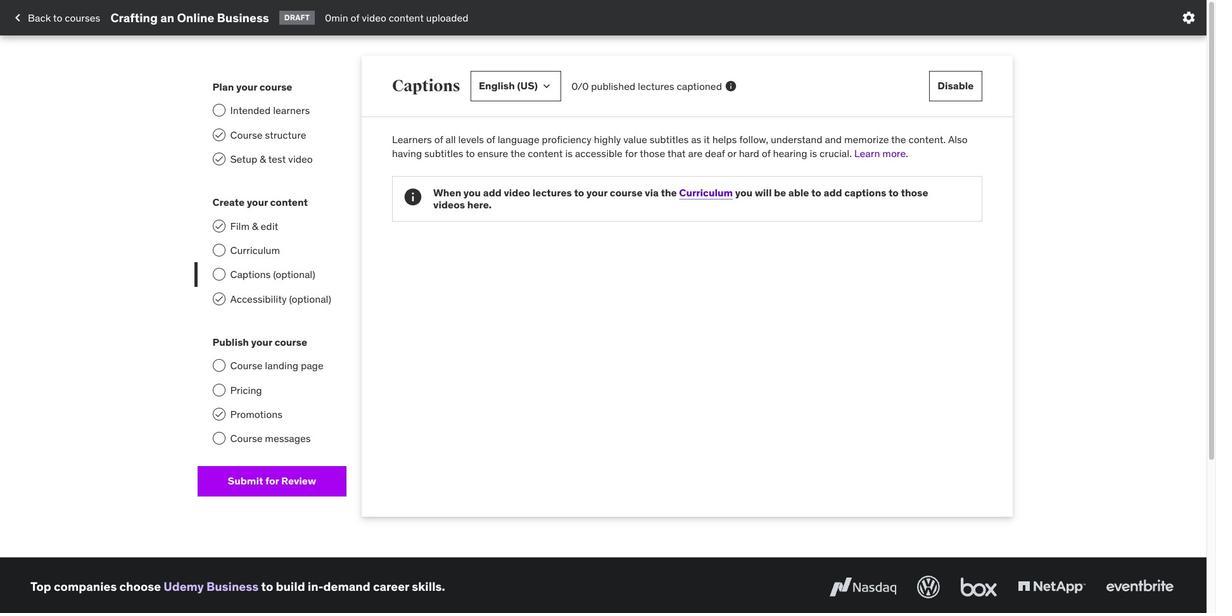 Task type: locate. For each thing, give the bounding box(es) containing it.
1 is from the left
[[565, 147, 573, 160]]

0 vertical spatial incomplete image
[[213, 268, 225, 281]]

courses
[[65, 11, 100, 24]]

captions up accessibility
[[230, 268, 271, 281]]

in-
[[308, 579, 323, 594]]

2 course from the top
[[230, 359, 263, 372]]

course settings image
[[1181, 10, 1196, 25]]

curriculum link up captions (optional)
[[197, 238, 346, 262]]

more
[[883, 147, 906, 160]]

1 vertical spatial captions
[[230, 268, 271, 281]]

video right here.
[[504, 186, 530, 199]]

course
[[230, 128, 263, 141], [230, 359, 263, 372], [230, 432, 263, 445]]

content up film & edit link
[[270, 196, 308, 209]]

0 vertical spatial incomplete image
[[213, 104, 225, 117]]

incomplete image down plan
[[213, 104, 225, 117]]

1 incomplete image from the top
[[213, 104, 225, 117]]

& left edit in the top of the page
[[252, 220, 258, 232]]

course for course structure
[[230, 128, 263, 141]]

your up course landing page link
[[251, 336, 272, 348]]

incomplete image inside 'captions (optional)' link
[[213, 268, 225, 281]]

2 completed image from the top
[[214, 154, 224, 164]]

0 vertical spatial &
[[260, 153, 266, 165]]

incomplete image for captions (optional)
[[213, 268, 225, 281]]

completed element left film
[[213, 220, 225, 232]]

career
[[373, 579, 409, 594]]

are
[[688, 147, 703, 160]]

learners of all levels of language proficiency highly value subtitles as it helps follow, understand and memorize the content. also having subtitles to ensure the content is accessible for those that are deaf or hard of hearing is crucial.
[[392, 133, 968, 160]]

completed image
[[214, 130, 224, 140], [214, 154, 224, 164], [214, 294, 224, 304], [214, 409, 224, 419]]

completed element
[[213, 128, 225, 141], [213, 153, 225, 165], [213, 220, 225, 232], [213, 292, 225, 305], [213, 408, 225, 421]]

video right 0min
[[362, 11, 386, 24]]

(optional)
[[273, 268, 315, 281], [289, 292, 331, 305]]

add left captions
[[824, 186, 842, 199]]

content
[[389, 11, 424, 24], [528, 147, 563, 160], [270, 196, 308, 209]]

1 horizontal spatial for
[[625, 147, 637, 160]]

your
[[236, 80, 257, 93], [587, 186, 608, 199], [247, 196, 268, 209], [251, 336, 272, 348]]

completed element inside setup & test video link
[[213, 153, 225, 165]]

0 horizontal spatial lectures
[[533, 186, 572, 199]]

completed element left accessibility
[[213, 292, 225, 305]]

incomplete image inside course messages 'link'
[[213, 432, 225, 445]]

1 horizontal spatial curriculum
[[679, 186, 733, 199]]

1 incomplete image from the top
[[213, 268, 225, 281]]

to right able
[[811, 186, 821, 199]]

(optional) for captions (optional)
[[273, 268, 315, 281]]

2 incomplete image from the top
[[213, 244, 225, 256]]

0 vertical spatial for
[[625, 147, 637, 160]]

add inside you will be able to add captions to those videos here.
[[824, 186, 842, 199]]

completed element for accessibility
[[213, 292, 225, 305]]

completed element left setup
[[213, 153, 225, 165]]

those down .
[[901, 186, 928, 199]]

the up more
[[891, 133, 906, 146]]

0 horizontal spatial for
[[265, 475, 279, 487]]

0 vertical spatial course
[[230, 128, 263, 141]]

is down the understand
[[810, 147, 817, 160]]

curriculum link down deaf
[[679, 186, 733, 199]]

1 course from the top
[[230, 128, 263, 141]]

2 incomplete image from the top
[[213, 384, 225, 396]]

0 horizontal spatial video
[[288, 153, 313, 165]]

0 vertical spatial captions
[[392, 76, 460, 96]]

create your content
[[213, 196, 308, 209]]

0 horizontal spatial subtitles
[[424, 147, 463, 160]]

1 horizontal spatial captions
[[392, 76, 460, 96]]

0 vertical spatial video
[[362, 11, 386, 24]]

draft
[[284, 13, 310, 22]]

0 horizontal spatial &
[[252, 220, 258, 232]]

promotions
[[230, 408, 282, 421]]

subtitles
[[650, 133, 689, 146], [424, 147, 463, 160]]

course down promotions
[[230, 432, 263, 445]]

to right back
[[53, 11, 62, 24]]

curriculum link
[[679, 186, 733, 199], [197, 238, 346, 262]]

content left uploaded
[[389, 11, 424, 24]]

captions up "learners"
[[392, 76, 460, 96]]

captions for captions (optional)
[[230, 268, 271, 281]]

accessibility (optional)
[[230, 292, 331, 305]]

crucial.
[[820, 147, 852, 160]]

& for edit
[[252, 220, 258, 232]]

2 horizontal spatial content
[[528, 147, 563, 160]]

2 horizontal spatial video
[[504, 186, 530, 199]]

volkswagen image
[[915, 573, 943, 601]]

to down the levels
[[466, 147, 475, 160]]

1 horizontal spatial add
[[824, 186, 842, 199]]

1 vertical spatial incomplete image
[[213, 384, 225, 396]]

0 horizontal spatial is
[[565, 147, 573, 160]]

3 incomplete image from the top
[[213, 359, 225, 372]]

incomplete image for intended learners
[[213, 104, 225, 117]]

english (us) button
[[471, 71, 561, 101]]

1 vertical spatial (optional)
[[289, 292, 331, 305]]

structure
[[265, 128, 306, 141]]

captions
[[844, 186, 886, 199]]

for down value
[[625, 147, 637, 160]]

incomplete image for course landing page
[[213, 359, 225, 372]]

those down value
[[640, 147, 665, 160]]

of right 0min
[[351, 11, 359, 24]]

companies
[[54, 579, 117, 594]]

eventbrite image
[[1103, 573, 1176, 601]]

lectures right published
[[638, 80, 674, 92]]

film & edit
[[230, 220, 278, 232]]

3 completed image from the top
[[214, 294, 224, 304]]

add
[[483, 186, 502, 199], [824, 186, 842, 199]]

course up 'pricing' on the bottom left of page
[[230, 359, 263, 372]]

learn more link
[[854, 147, 906, 160]]

0 horizontal spatial those
[[640, 147, 665, 160]]

completed element left promotions
[[213, 408, 225, 421]]

completed element for course
[[213, 128, 225, 141]]

.
[[906, 147, 908, 160]]

1 vertical spatial &
[[252, 220, 258, 232]]

2 vertical spatial the
[[661, 186, 677, 199]]

english
[[479, 79, 515, 92]]

page
[[301, 359, 323, 372]]

1 horizontal spatial is
[[810, 147, 817, 160]]

incomplete image inside pricing link
[[213, 384, 225, 396]]

incomplete image inside intended learners link
[[213, 104, 225, 117]]

1 completed element from the top
[[213, 128, 225, 141]]

when you add video lectures to your course via the curriculum
[[433, 186, 733, 199]]

completed image inside accessibility (optional) link
[[214, 294, 224, 304]]

course inside course structure link
[[230, 128, 263, 141]]

completed image for setup
[[214, 154, 224, 164]]

& for test
[[260, 153, 266, 165]]

learners
[[273, 104, 310, 117]]

incomplete image for course messages
[[213, 432, 225, 445]]

those
[[640, 147, 665, 160], [901, 186, 928, 199]]

lectures
[[638, 80, 674, 92], [533, 186, 572, 199]]

course inside course landing page link
[[230, 359, 263, 372]]

incomplete image down completed image at the left of page
[[213, 268, 225, 281]]

intended
[[230, 104, 271, 117]]

course messages
[[230, 432, 311, 445]]

(optional) up accessibility (optional)
[[273, 268, 315, 281]]

captions for captions
[[392, 76, 460, 96]]

course inside course messages 'link'
[[230, 432, 263, 445]]

course left the via
[[610, 186, 643, 199]]

incomplete image
[[213, 268, 225, 281], [213, 384, 225, 396], [213, 432, 225, 445]]

language
[[498, 133, 539, 146]]

of
[[351, 11, 359, 24], [434, 133, 443, 146], [486, 133, 495, 146], [762, 147, 771, 160]]

your right plan
[[236, 80, 257, 93]]

demand
[[323, 579, 370, 594]]

3 course from the top
[[230, 432, 263, 445]]

(optional) down captions (optional)
[[289, 292, 331, 305]]

completed image left setup
[[214, 154, 224, 164]]

uploaded
[[426, 11, 468, 24]]

content down proficiency
[[528, 147, 563, 160]]

2 vertical spatial course
[[230, 432, 263, 445]]

completed element inside course structure link
[[213, 128, 225, 141]]

2 is from the left
[[810, 147, 817, 160]]

levels
[[458, 133, 484, 146]]

your up film & edit
[[247, 196, 268, 209]]

completed element down plan
[[213, 128, 225, 141]]

or
[[727, 147, 736, 160]]

course for intended learners
[[260, 80, 292, 93]]

curriculum down deaf
[[679, 186, 733, 199]]

2 vertical spatial video
[[504, 186, 530, 199]]

business
[[217, 10, 269, 25], [206, 579, 259, 594]]

is down proficiency
[[565, 147, 573, 160]]

1 vertical spatial the
[[511, 147, 525, 160]]

as
[[691, 133, 701, 146]]

promotions link
[[197, 402, 346, 427]]

you right when on the left top of page
[[464, 186, 481, 199]]

0 vertical spatial the
[[891, 133, 906, 146]]

0 vertical spatial subtitles
[[650, 133, 689, 146]]

incomplete image down publish
[[213, 359, 225, 372]]

course landing page link
[[197, 354, 346, 378]]

1 vertical spatial subtitles
[[424, 147, 463, 160]]

business right online
[[217, 10, 269, 25]]

1 vertical spatial course
[[610, 186, 643, 199]]

video right test
[[288, 153, 313, 165]]

incomplete image left 'pricing' on the bottom left of page
[[213, 384, 225, 396]]

incomplete image left course messages
[[213, 432, 225, 445]]

for left review
[[265, 475, 279, 487]]

completed image down plan
[[214, 130, 224, 140]]

1 horizontal spatial content
[[389, 11, 424, 24]]

business right udemy
[[206, 579, 259, 594]]

0 horizontal spatial curriculum
[[230, 244, 280, 256]]

0 vertical spatial curriculum
[[679, 186, 733, 199]]

online
[[177, 10, 214, 25]]

accessible
[[575, 147, 623, 160]]

and
[[825, 133, 842, 146]]

skills.
[[412, 579, 445, 594]]

is
[[565, 147, 573, 160], [810, 147, 817, 160]]

0 horizontal spatial curriculum link
[[197, 238, 346, 262]]

the
[[891, 133, 906, 146], [511, 147, 525, 160], [661, 186, 677, 199]]

captions (optional)
[[230, 268, 315, 281]]

0 vertical spatial curriculum link
[[679, 186, 733, 199]]

1 vertical spatial for
[[265, 475, 279, 487]]

2 horizontal spatial the
[[891, 133, 906, 146]]

1 vertical spatial incomplete image
[[213, 244, 225, 256]]

4 completed element from the top
[[213, 292, 225, 305]]

incomplete image for curriculum
[[213, 244, 225, 256]]

lectures down proficiency
[[533, 186, 572, 199]]

completed image left accessibility
[[214, 294, 224, 304]]

setup & test video link
[[197, 147, 346, 171]]

completed element inside accessibility (optional) link
[[213, 292, 225, 305]]

course up landing
[[275, 336, 307, 348]]

0/0
[[571, 80, 589, 92]]

0 horizontal spatial captions
[[230, 268, 271, 281]]

crafting
[[110, 10, 158, 25]]

2 you from the left
[[735, 186, 753, 199]]

0 vertical spatial those
[[640, 147, 665, 160]]

0 vertical spatial content
[[389, 11, 424, 24]]

incomplete image
[[213, 104, 225, 117], [213, 244, 225, 256], [213, 359, 225, 372]]

3 incomplete image from the top
[[213, 432, 225, 445]]

1 horizontal spatial you
[[735, 186, 753, 199]]

1 vertical spatial content
[[528, 147, 563, 160]]

2 vertical spatial incomplete image
[[213, 359, 225, 372]]

subtitles down all
[[424, 147, 463, 160]]

videos
[[433, 198, 465, 211]]

course up setup
[[230, 128, 263, 141]]

box image
[[958, 573, 1000, 601]]

1 horizontal spatial &
[[260, 153, 266, 165]]

1 vertical spatial course
[[230, 359, 263, 372]]

4 completed image from the top
[[214, 409, 224, 419]]

to
[[53, 11, 62, 24], [466, 147, 475, 160], [574, 186, 584, 199], [811, 186, 821, 199], [889, 186, 899, 199], [261, 579, 273, 594]]

completed image for accessibility
[[214, 294, 224, 304]]

2 vertical spatial course
[[275, 336, 307, 348]]

disable
[[938, 79, 974, 92]]

2 completed element from the top
[[213, 153, 225, 165]]

2 vertical spatial incomplete image
[[213, 432, 225, 445]]

0 vertical spatial business
[[217, 10, 269, 25]]

incomplete image inside course landing page link
[[213, 359, 225, 372]]

2 add from the left
[[824, 186, 842, 199]]

subtitles up that
[[650, 133, 689, 146]]

1 horizontal spatial those
[[901, 186, 928, 199]]

helps
[[712, 133, 737, 146]]

0 vertical spatial course
[[260, 80, 292, 93]]

completed image inside course structure link
[[214, 130, 224, 140]]

& left test
[[260, 153, 266, 165]]

add down ensure
[[483, 186, 502, 199]]

completed element for film
[[213, 220, 225, 232]]

1 vertical spatial video
[[288, 153, 313, 165]]

0 horizontal spatial you
[[464, 186, 481, 199]]

1 completed image from the top
[[214, 130, 224, 140]]

messages
[[265, 432, 311, 445]]

course up intended learners link
[[260, 80, 292, 93]]

plan
[[213, 80, 234, 93]]

captions
[[392, 76, 460, 96], [230, 268, 271, 281]]

1 horizontal spatial lectures
[[638, 80, 674, 92]]

it
[[704, 133, 710, 146]]

you left will
[[735, 186, 753, 199]]

incomplete image down completed image at the left of page
[[213, 244, 225, 256]]

the right the via
[[661, 186, 677, 199]]

1 vertical spatial those
[[901, 186, 928, 199]]

curriculum down film & edit
[[230, 244, 280, 256]]

course
[[260, 80, 292, 93], [610, 186, 643, 199], [275, 336, 307, 348]]

completed element inside film & edit link
[[213, 220, 225, 232]]

3 completed element from the top
[[213, 220, 225, 232]]

completed image left promotions
[[214, 409, 224, 419]]

0 horizontal spatial content
[[270, 196, 308, 209]]

1 vertical spatial business
[[206, 579, 259, 594]]

learn more .
[[854, 147, 908, 160]]

completed image inside setup & test video link
[[214, 154, 224, 164]]

back to courses link
[[10, 7, 100, 29]]

0 horizontal spatial add
[[483, 186, 502, 199]]

0 vertical spatial (optional)
[[273, 268, 315, 281]]

the down language on the left top of page
[[511, 147, 525, 160]]

0 horizontal spatial the
[[511, 147, 525, 160]]

5 completed element from the top
[[213, 408, 225, 421]]



Task type: vqa. For each thing, say whether or not it's contained in the screenshot.
the those
yes



Task type: describe. For each thing, give the bounding box(es) containing it.
here.
[[467, 198, 492, 211]]

follow,
[[739, 133, 768, 146]]

an
[[160, 10, 174, 25]]

crafting an online business
[[110, 10, 269, 25]]

medium image
[[10, 10, 25, 25]]

create
[[213, 196, 245, 209]]

small image
[[540, 80, 553, 92]]

accessibility (optional) link
[[197, 287, 346, 311]]

course for course messages
[[230, 432, 263, 445]]

via
[[645, 186, 659, 199]]

for inside learners of all levels of language proficiency highly value subtitles as it helps follow, understand and memorize the content. also having subtitles to ensure the content is accessible for those that are deaf or hard of hearing is crucial.
[[625, 147, 637, 160]]

course structure
[[230, 128, 306, 141]]

1 vertical spatial curriculum link
[[197, 238, 346, 262]]

get info image
[[725, 80, 737, 92]]

setup & test video
[[230, 153, 313, 165]]

(optional) for accessibility (optional)
[[289, 292, 331, 305]]

1 vertical spatial lectures
[[533, 186, 572, 199]]

udemy business link
[[164, 579, 259, 594]]

netapp image
[[1015, 573, 1088, 601]]

submit
[[228, 475, 263, 487]]

you will be able to add captions to those videos here.
[[433, 186, 928, 211]]

completed image
[[214, 221, 224, 231]]

top companies choose udemy business to build in-demand career skills.
[[30, 579, 445, 594]]

completed element inside promotions link
[[213, 408, 225, 421]]

disable button
[[929, 71, 982, 101]]

publish
[[213, 336, 249, 348]]

setup
[[230, 153, 257, 165]]

submit for review
[[228, 475, 316, 487]]

your down accessible
[[587, 186, 608, 199]]

able
[[788, 186, 809, 199]]

0min
[[325, 11, 348, 24]]

to left build
[[261, 579, 273, 594]]

value
[[623, 133, 647, 146]]

1 horizontal spatial the
[[661, 186, 677, 199]]

hearing
[[773, 147, 807, 160]]

ensure
[[477, 147, 508, 160]]

1 you from the left
[[464, 186, 481, 199]]

completed image inside promotions link
[[214, 409, 224, 419]]

1 horizontal spatial curriculum link
[[679, 186, 733, 199]]

pricing
[[230, 384, 262, 396]]

top
[[30, 579, 51, 594]]

learn
[[854, 147, 880, 160]]

1 horizontal spatial video
[[362, 11, 386, 24]]

proficiency
[[542, 133, 592, 146]]

film
[[230, 220, 250, 232]]

content inside learners of all levels of language proficiency highly value subtitles as it helps follow, understand and memorize the content. also having subtitles to ensure the content is accessible for those that are deaf or hard of hearing is crucial.
[[528, 147, 563, 160]]

published
[[591, 80, 635, 92]]

1 vertical spatial curriculum
[[230, 244, 280, 256]]

course for course landing page
[[275, 336, 307, 348]]

course for course landing page
[[230, 359, 263, 372]]

those inside learners of all levels of language proficiency highly value subtitles as it helps follow, understand and memorize the content. also having subtitles to ensure the content is accessible for those that are deaf or hard of hearing is crucial.
[[640, 147, 665, 160]]

those inside you will be able to add captions to those videos here.
[[901, 186, 928, 199]]

intended learners
[[230, 104, 310, 117]]

captioned
[[677, 80, 722, 92]]

your for create your content
[[247, 196, 268, 209]]

course messages link
[[197, 427, 346, 451]]

pricing link
[[197, 378, 346, 402]]

your for plan your course
[[236, 80, 257, 93]]

deaf
[[705, 147, 725, 160]]

course structure link
[[197, 123, 346, 147]]

also
[[948, 133, 968, 146]]

hard
[[739, 147, 759, 160]]

understand
[[771, 133, 823, 146]]

1 add from the left
[[483, 186, 502, 199]]

0min of video content uploaded
[[325, 11, 468, 24]]

to inside learners of all levels of language proficiency highly value subtitles as it helps follow, understand and memorize the content. also having subtitles to ensure the content is accessible for those that are deaf or hard of hearing is crucial.
[[466, 147, 475, 160]]

completed element for setup
[[213, 153, 225, 165]]

nasdaq image
[[827, 573, 899, 601]]

video for when you add video lectures to your course via the curriculum
[[504, 186, 530, 199]]

build
[[276, 579, 305, 594]]

your for publish your course
[[251, 336, 272, 348]]

you inside you will be able to add captions to those videos here.
[[735, 186, 753, 199]]

of left all
[[434, 133, 443, 146]]

udemy
[[164, 579, 204, 594]]

publish your course
[[213, 336, 307, 348]]

intended learners link
[[197, 98, 346, 123]]

test
[[268, 153, 286, 165]]

choose
[[119, 579, 161, 594]]

of right hard
[[762, 147, 771, 160]]

to right captions
[[889, 186, 899, 199]]

2 vertical spatial content
[[270, 196, 308, 209]]

english (us)
[[479, 79, 538, 92]]

learners
[[392, 133, 432, 146]]

back to courses
[[28, 11, 100, 24]]

review
[[281, 475, 316, 487]]

highly
[[594, 133, 621, 146]]

be
[[774, 186, 786, 199]]

to down accessible
[[574, 186, 584, 199]]

incomplete image for pricing
[[213, 384, 225, 396]]

edit
[[261, 220, 278, 232]]

video for setup & test video
[[288, 153, 313, 165]]

(us)
[[517, 79, 538, 92]]

for inside button
[[265, 475, 279, 487]]

back
[[28, 11, 51, 24]]

plan your course
[[213, 80, 292, 93]]

of up ensure
[[486, 133, 495, 146]]

1 horizontal spatial subtitles
[[650, 133, 689, 146]]

0/0 published lectures captioned
[[571, 80, 722, 92]]

course landing page
[[230, 359, 323, 372]]

captions (optional) link
[[197, 262, 346, 287]]

0 vertical spatial lectures
[[638, 80, 674, 92]]

all
[[446, 133, 456, 146]]

that
[[667, 147, 686, 160]]

will
[[755, 186, 772, 199]]

to inside back to courses link
[[53, 11, 62, 24]]

completed image for course
[[214, 130, 224, 140]]

content.
[[909, 133, 946, 146]]

having
[[392, 147, 422, 160]]

accessibility
[[230, 292, 287, 305]]

memorize
[[844, 133, 889, 146]]



